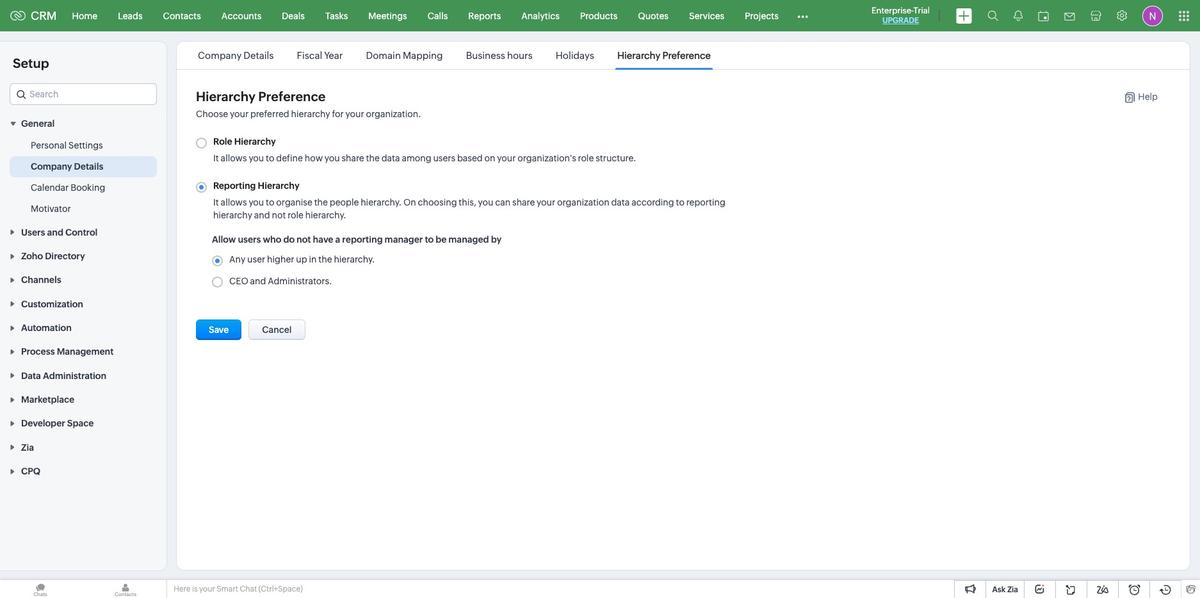 Task type: locate. For each thing, give the bounding box(es) containing it.
smart
[[217, 585, 238, 594]]

zia right ask
[[1008, 586, 1019, 595]]

and inside reporting hierarchy it allows you to organise the people hierarchy. on choosing this, you can share your organization data according to reporting hierarchy and not role hierarchy.
[[254, 210, 270, 220]]

personal
[[31, 141, 67, 151]]

ceo and administrators.
[[229, 276, 332, 286]]

details inside the general 'region'
[[74, 162, 103, 172]]

role
[[213, 136, 232, 147]]

company down accounts
[[198, 50, 242, 61]]

personal settings link
[[31, 139, 103, 152]]

2 vertical spatial and
[[250, 276, 266, 286]]

1 vertical spatial company
[[31, 162, 72, 172]]

home
[[72, 11, 97, 21]]

domain
[[366, 50, 401, 61]]

2 allows from the top
[[221, 197, 247, 208]]

0 vertical spatial zia
[[21, 443, 34, 453]]

1 horizontal spatial zia
[[1008, 586, 1019, 595]]

share right how
[[342, 153, 364, 163]]

1 horizontal spatial users
[[433, 153, 456, 163]]

0 horizontal spatial company
[[31, 162, 72, 172]]

role inside role hierarchy it allows you to define how you share the data among users based on your organization's role structure.
[[578, 153, 594, 163]]

products
[[580, 11, 618, 21]]

list containing company details
[[186, 42, 723, 69]]

your right for at left top
[[346, 109, 364, 119]]

hierarchy. left on
[[361, 197, 402, 208]]

hierarchy
[[291, 109, 330, 119], [213, 210, 252, 220]]

business hours
[[466, 50, 533, 61]]

0 vertical spatial not
[[272, 210, 286, 220]]

zia inside 'dropdown button'
[[21, 443, 34, 453]]

1 allows from the top
[[221, 153, 247, 163]]

in
[[309, 254, 317, 265]]

not down organise
[[272, 210, 286, 220]]

do
[[284, 235, 295, 245]]

here is your smart chat (ctrl+space)
[[174, 585, 303, 594]]

None field
[[10, 83, 157, 105]]

role down organise
[[288, 210, 304, 220]]

0 vertical spatial role
[[578, 153, 594, 163]]

1 horizontal spatial data
[[612, 197, 630, 208]]

0 horizontal spatial reporting
[[342, 235, 383, 245]]

preference down services link
[[663, 50, 711, 61]]

data
[[382, 153, 400, 163], [612, 197, 630, 208]]

it down "role"
[[213, 153, 219, 163]]

leads link
[[108, 0, 153, 31]]

can
[[495, 197, 511, 208]]

0 vertical spatial details
[[244, 50, 274, 61]]

1 vertical spatial it
[[213, 197, 219, 208]]

details down accounts
[[244, 50, 274, 61]]

services
[[690, 11, 725, 21]]

company details link
[[196, 50, 276, 61], [31, 160, 103, 173]]

mails element
[[1057, 1, 1084, 30]]

allows inside role hierarchy it allows you to define how you share the data among users based on your organization's role structure.
[[221, 153, 247, 163]]

reporting right the according
[[687, 197, 726, 208]]

enterprise-trial upgrade
[[872, 6, 930, 25]]

marketplace
[[21, 395, 74, 405]]

create menu element
[[949, 0, 980, 31]]

automation
[[21, 323, 72, 333]]

2 it from the top
[[213, 197, 219, 208]]

data left the according
[[612, 197, 630, 208]]

and right ceo
[[250, 276, 266, 286]]

0 horizontal spatial zia
[[21, 443, 34, 453]]

hierarchy preference
[[618, 50, 711, 61], [196, 89, 326, 104]]

data inside role hierarchy it allows you to define how you share the data among users based on your organization's role structure.
[[382, 153, 400, 163]]

0 horizontal spatial role
[[288, 210, 304, 220]]

preferred
[[251, 109, 289, 119]]

1 vertical spatial role
[[288, 210, 304, 220]]

search element
[[980, 0, 1007, 31]]

it inside reporting hierarchy it allows you to organise the people hierarchy. on choosing this, you can share your organization data according to reporting hierarchy and not role hierarchy.
[[213, 197, 219, 208]]

1 vertical spatial share
[[513, 197, 535, 208]]

it down reporting
[[213, 197, 219, 208]]

company details link down personal settings
[[31, 160, 103, 173]]

preference up choose your preferred hierarchy for your organization.
[[258, 89, 326, 104]]

signals image
[[1014, 10, 1023, 21]]

allows inside reporting hierarchy it allows you to organise the people hierarchy. on choosing this, you can share your organization data according to reporting hierarchy and not role hierarchy.
[[221, 197, 247, 208]]

0 vertical spatial reporting
[[687, 197, 726, 208]]

up
[[296, 254, 307, 265]]

marketplace button
[[0, 388, 167, 411]]

hierarchy down quotes link
[[618, 50, 661, 61]]

your right on
[[497, 153, 516, 163]]

based
[[458, 153, 483, 163]]

0 horizontal spatial not
[[272, 210, 286, 220]]

0 horizontal spatial company details link
[[31, 160, 103, 173]]

allows down reporting
[[221, 197, 247, 208]]

and for users and control
[[47, 227, 63, 238]]

role
[[578, 153, 594, 163], [288, 210, 304, 220]]

enterprise-
[[872, 6, 914, 15]]

hierarchy up organise
[[258, 181, 300, 191]]

None button
[[196, 320, 242, 340], [249, 320, 305, 340], [196, 320, 242, 340], [249, 320, 305, 340]]

organization.
[[366, 109, 421, 119]]

list
[[186, 42, 723, 69]]

home link
[[62, 0, 108, 31]]

preference
[[663, 50, 711, 61], [258, 89, 326, 104]]

data administration
[[21, 371, 106, 381]]

company
[[198, 50, 242, 61], [31, 162, 72, 172]]

1 vertical spatial users
[[238, 235, 261, 245]]

0 vertical spatial hierarchy preference
[[618, 50, 711, 61]]

role inside reporting hierarchy it allows you to organise the people hierarchy. on choosing this, you can share your organization data according to reporting hierarchy and not role hierarchy.
[[288, 210, 304, 220]]

0 vertical spatial hierarchy
[[291, 109, 330, 119]]

higher
[[267, 254, 294, 265]]

company details down personal settings
[[31, 162, 103, 172]]

hierarchy preference down quotes link
[[618, 50, 711, 61]]

you left define
[[249, 153, 264, 163]]

company up calendar on the left
[[31, 162, 72, 172]]

services link
[[679, 0, 735, 31]]

0 vertical spatial share
[[342, 153, 364, 163]]

management
[[57, 347, 114, 357]]

0 horizontal spatial hierarchy
[[213, 210, 252, 220]]

company details inside the general 'region'
[[31, 162, 103, 172]]

choose your preferred hierarchy for your organization.
[[196, 109, 421, 119]]

1 horizontal spatial role
[[578, 153, 594, 163]]

1 it from the top
[[213, 153, 219, 163]]

and right users
[[47, 227, 63, 238]]

1 horizontal spatial preference
[[663, 50, 711, 61]]

company details
[[198, 50, 274, 61], [31, 162, 103, 172]]

reporting right the a
[[342, 235, 383, 245]]

the
[[366, 153, 380, 163], [314, 197, 328, 208], [319, 254, 332, 265]]

holidays link
[[554, 50, 597, 61]]

hierarchy left for at left top
[[291, 109, 330, 119]]

your inside role hierarchy it allows you to define how you share the data among users based on your organization's role structure.
[[497, 153, 516, 163]]

0 vertical spatial company details
[[198, 50, 274, 61]]

1 vertical spatial and
[[47, 227, 63, 238]]

trial
[[914, 6, 930, 15]]

data
[[21, 371, 41, 381]]

hierarchy down preferred at the left of page
[[234, 136, 276, 147]]

fiscal year link
[[295, 50, 345, 61]]

1 vertical spatial company details
[[31, 162, 103, 172]]

1 horizontal spatial share
[[513, 197, 535, 208]]

0 vertical spatial and
[[254, 210, 270, 220]]

the right in
[[319, 254, 332, 265]]

company details down accounts
[[198, 50, 274, 61]]

the left people
[[314, 197, 328, 208]]

it
[[213, 153, 219, 163], [213, 197, 219, 208]]

users left based
[[433, 153, 456, 163]]

to inside role hierarchy it allows you to define how you share the data among users based on your organization's role structure.
[[266, 153, 275, 163]]

administrators.
[[268, 276, 332, 286]]

automation button
[[0, 316, 167, 340]]

customization button
[[0, 292, 167, 316]]

quotes link
[[628, 0, 679, 31]]

0 vertical spatial company
[[198, 50, 242, 61]]

your right is
[[199, 585, 215, 594]]

choosing
[[418, 197, 457, 208]]

0 vertical spatial users
[[433, 153, 456, 163]]

0 horizontal spatial preference
[[258, 89, 326, 104]]

allows down "role"
[[221, 153, 247, 163]]

chats image
[[0, 581, 81, 599]]

0 vertical spatial company details link
[[196, 50, 276, 61]]

and up who
[[254, 210, 270, 220]]

calendar booking
[[31, 183, 105, 193]]

0 horizontal spatial users
[[238, 235, 261, 245]]

1 horizontal spatial company
[[198, 50, 242, 61]]

to right the according
[[676, 197, 685, 208]]

0 vertical spatial preference
[[663, 50, 711, 61]]

share right can
[[513, 197, 535, 208]]

meetings
[[369, 11, 407, 21]]

profile element
[[1136, 0, 1171, 31]]

1 vertical spatial allows
[[221, 197, 247, 208]]

your
[[230, 109, 249, 119], [346, 109, 364, 119], [497, 153, 516, 163], [537, 197, 556, 208], [199, 585, 215, 594]]

your left organization
[[537, 197, 556, 208]]

zoho
[[21, 251, 43, 261]]

hierarchy.
[[361, 197, 402, 208], [306, 210, 347, 220], [334, 254, 375, 265]]

mapping
[[403, 50, 443, 61]]

booking
[[71, 183, 105, 193]]

and inside dropdown button
[[47, 227, 63, 238]]

projects
[[745, 11, 779, 21]]

deals
[[282, 11, 305, 21]]

the left among
[[366, 153, 380, 163]]

it inside role hierarchy it allows you to define how you share the data among users based on your organization's role structure.
[[213, 153, 219, 163]]

hierarchy up allow
[[213, 210, 252, 220]]

data administration button
[[0, 364, 167, 388]]

year
[[324, 50, 343, 61]]

your right 'choose'
[[230, 109, 249, 119]]

0 vertical spatial it
[[213, 153, 219, 163]]

to left define
[[266, 153, 275, 163]]

by
[[491, 235, 502, 245]]

upgrade
[[883, 16, 920, 25]]

1 vertical spatial hierarchy
[[213, 210, 252, 220]]

details up booking
[[74, 162, 103, 172]]

motivator
[[31, 204, 71, 214]]

users up user
[[238, 235, 261, 245]]

hierarchy preference up preferred at the left of page
[[196, 89, 326, 104]]

you down reporting
[[249, 197, 264, 208]]

0 horizontal spatial data
[[382, 153, 400, 163]]

who
[[263, 235, 282, 245]]

preference inside list
[[663, 50, 711, 61]]

control
[[65, 227, 98, 238]]

1 horizontal spatial not
[[297, 235, 311, 245]]

0 vertical spatial the
[[366, 153, 380, 163]]

0 horizontal spatial details
[[74, 162, 103, 172]]

share
[[342, 153, 364, 163], [513, 197, 535, 208]]

0 horizontal spatial share
[[342, 153, 364, 163]]

1 vertical spatial reporting
[[342, 235, 383, 245]]

1 vertical spatial the
[[314, 197, 328, 208]]

allows for role
[[221, 153, 247, 163]]

1 vertical spatial hierarchy preference
[[196, 89, 326, 104]]

1 vertical spatial details
[[74, 162, 103, 172]]

1 horizontal spatial details
[[244, 50, 274, 61]]

0 vertical spatial allows
[[221, 153, 247, 163]]

hierarchy. down "allow users who do not have a reporting manager to be managed by"
[[334, 254, 375, 265]]

motivator link
[[31, 203, 71, 216]]

holidays
[[556, 50, 595, 61]]

calendar image
[[1039, 11, 1050, 21]]

hierarchy. down people
[[306, 210, 347, 220]]

data left among
[[382, 153, 400, 163]]

and
[[254, 210, 270, 220], [47, 227, 63, 238], [250, 276, 266, 286]]

any
[[229, 254, 246, 265]]

not right do
[[297, 235, 311, 245]]

1 horizontal spatial company details link
[[196, 50, 276, 61]]

company details link down accounts
[[196, 50, 276, 61]]

zia up the cpq
[[21, 443, 34, 453]]

organization's
[[518, 153, 577, 163]]

1 vertical spatial data
[[612, 197, 630, 208]]

organise
[[276, 197, 313, 208]]

0 horizontal spatial company details
[[31, 162, 103, 172]]

users inside role hierarchy it allows you to define how you share the data among users based on your organization's role structure.
[[433, 153, 456, 163]]

0 vertical spatial data
[[382, 153, 400, 163]]

users and control button
[[0, 220, 167, 244]]

not
[[272, 210, 286, 220], [297, 235, 311, 245]]

1 horizontal spatial reporting
[[687, 197, 726, 208]]

1 horizontal spatial company details
[[198, 50, 274, 61]]

ask zia
[[993, 586, 1019, 595]]

hierarchy
[[618, 50, 661, 61], [196, 89, 256, 104], [234, 136, 276, 147], [258, 181, 300, 191]]

role left the structure.
[[578, 153, 594, 163]]

it for it allows you to organise the people hierarchy. on choosing this, you can share your organization data according to reporting hierarchy and not role hierarchy.
[[213, 197, 219, 208]]



Task type: vqa. For each thing, say whether or not it's contained in the screenshot.
nov corresponding to Nov 13, 2023 12:00 PM
no



Task type: describe. For each thing, give the bounding box(es) containing it.
on
[[485, 153, 496, 163]]

business
[[466, 50, 506, 61]]

ceo
[[229, 276, 248, 286]]

general
[[21, 119, 55, 129]]

allow users who do not have a reporting manager to be managed by
[[212, 235, 502, 245]]

developer space button
[[0, 411, 167, 435]]

personal settings
[[31, 141, 103, 151]]

1 vertical spatial not
[[297, 235, 311, 245]]

chat
[[240, 585, 257, 594]]

role hierarchy it allows you to define how you share the data among users based on your organization's role structure.
[[213, 136, 637, 163]]

on
[[404, 197, 416, 208]]

the inside role hierarchy it allows you to define how you share the data among users based on your organization's role structure.
[[366, 153, 380, 163]]

1 vertical spatial preference
[[258, 89, 326, 104]]

process management button
[[0, 340, 167, 364]]

fiscal
[[297, 50, 322, 61]]

reporting
[[213, 181, 256, 191]]

1 vertical spatial zia
[[1008, 586, 1019, 595]]

crm link
[[10, 9, 57, 22]]

1 horizontal spatial hierarchy
[[291, 109, 330, 119]]

choose
[[196, 109, 228, 119]]

mails image
[[1065, 12, 1076, 20]]

accounts link
[[211, 0, 272, 31]]

zoho directory button
[[0, 244, 167, 268]]

0 horizontal spatial hierarchy preference
[[196, 89, 326, 104]]

calendar booking link
[[31, 182, 105, 194]]

channels
[[21, 275, 61, 285]]

search image
[[988, 10, 999, 21]]

hierarchy inside role hierarchy it allows you to define how you share the data among users based on your organization's role structure.
[[234, 136, 276, 147]]

accounts
[[222, 11, 262, 21]]

users
[[21, 227, 45, 238]]

projects link
[[735, 0, 789, 31]]

your inside reporting hierarchy it allows you to organise the people hierarchy. on choosing this, you can share your organization data according to reporting hierarchy and not role hierarchy.
[[537, 197, 556, 208]]

for
[[332, 109, 344, 119]]

cpq button
[[0, 459, 167, 483]]

1 horizontal spatial hierarchy preference
[[618, 50, 711, 61]]

zoho directory
[[21, 251, 85, 261]]

setup
[[13, 56, 49, 70]]

hours
[[507, 50, 533, 61]]

calls
[[428, 11, 448, 21]]

structure.
[[596, 153, 637, 163]]

reports link
[[458, 0, 512, 31]]

signals element
[[1007, 0, 1031, 31]]

business hours link
[[464, 50, 535, 61]]

managed
[[449, 235, 489, 245]]

deals link
[[272, 0, 315, 31]]

reports
[[469, 11, 501, 21]]

company inside list
[[198, 50, 242, 61]]

administration
[[43, 371, 106, 381]]

not inside reporting hierarchy it allows you to organise the people hierarchy. on choosing this, you can share your organization data according to reporting hierarchy and not role hierarchy.
[[272, 210, 286, 220]]

any user higher up in the hierarchy.
[[229, 254, 375, 265]]

reporting inside reporting hierarchy it allows you to organise the people hierarchy. on choosing this, you can share your organization data according to reporting hierarchy and not role hierarchy.
[[687, 197, 726, 208]]

(ctrl+space)
[[259, 585, 303, 594]]

to left be
[[425, 235, 434, 245]]

reporting hierarchy it allows you to organise the people hierarchy. on choosing this, you can share your organization data according to reporting hierarchy and not role hierarchy.
[[213, 181, 726, 220]]

Search text field
[[10, 84, 156, 104]]

define
[[276, 153, 303, 163]]

meetings link
[[358, 0, 418, 31]]

allows for reporting
[[221, 197, 247, 208]]

channels button
[[0, 268, 167, 292]]

according
[[632, 197, 675, 208]]

process management
[[21, 347, 114, 357]]

0 vertical spatial hierarchy.
[[361, 197, 402, 208]]

tasks
[[325, 11, 348, 21]]

and for ceo and administrators.
[[250, 276, 266, 286]]

cpq
[[21, 467, 40, 477]]

1 vertical spatial company details link
[[31, 160, 103, 173]]

you right how
[[325, 153, 340, 163]]

Other Modules field
[[789, 5, 817, 26]]

among
[[402, 153, 432, 163]]

calendar
[[31, 183, 69, 193]]

share inside reporting hierarchy it allows you to organise the people hierarchy. on choosing this, you can share your organization data according to reporting hierarchy and not role hierarchy.
[[513, 197, 535, 208]]

domain mapping
[[366, 50, 443, 61]]

2 vertical spatial hierarchy.
[[334, 254, 375, 265]]

quotes
[[638, 11, 669, 21]]

ask
[[993, 586, 1006, 595]]

contacts image
[[85, 581, 166, 599]]

general region
[[0, 135, 167, 220]]

user
[[247, 254, 265, 265]]

to left organise
[[266, 197, 275, 208]]

products link
[[570, 0, 628, 31]]

organization
[[558, 197, 610, 208]]

company inside the general 'region'
[[31, 162, 72, 172]]

create menu image
[[957, 8, 973, 23]]

users and control
[[21, 227, 98, 238]]

manager
[[385, 235, 423, 245]]

hierarchy inside reporting hierarchy it allows you to organise the people hierarchy. on choosing this, you can share your organization data according to reporting hierarchy and not role hierarchy.
[[258, 181, 300, 191]]

2 vertical spatial the
[[319, 254, 332, 265]]

hierarchy inside reporting hierarchy it allows you to organise the people hierarchy. on choosing this, you can share your organization data according to reporting hierarchy and not role hierarchy.
[[213, 210, 252, 220]]

hierarchy up 'choose'
[[196, 89, 256, 104]]

share inside role hierarchy it allows you to define how you share the data among users based on your organization's role structure.
[[342, 153, 364, 163]]

contacts
[[163, 11, 201, 21]]

analytics
[[522, 11, 560, 21]]

directory
[[45, 251, 85, 261]]

1 vertical spatial hierarchy.
[[306, 210, 347, 220]]

people
[[330, 197, 359, 208]]

it for it allows you to define how you share the data among users based on your organization's role structure.
[[213, 153, 219, 163]]

developer space
[[21, 419, 94, 429]]

profile image
[[1143, 5, 1164, 26]]

domain mapping link
[[364, 50, 445, 61]]

analytics link
[[512, 0, 570, 31]]

developer
[[21, 419, 65, 429]]

here
[[174, 585, 191, 594]]

you left can
[[478, 197, 494, 208]]

general button
[[0, 112, 167, 135]]

data inside reporting hierarchy it allows you to organise the people hierarchy. on choosing this, you can share your organization data according to reporting hierarchy and not role hierarchy.
[[612, 197, 630, 208]]

settings
[[68, 141, 103, 151]]

customization
[[21, 299, 83, 309]]

this,
[[459, 197, 477, 208]]

a
[[335, 235, 340, 245]]

the inside reporting hierarchy it allows you to organise the people hierarchy. on choosing this, you can share your organization data according to reporting hierarchy and not role hierarchy.
[[314, 197, 328, 208]]

process
[[21, 347, 55, 357]]



